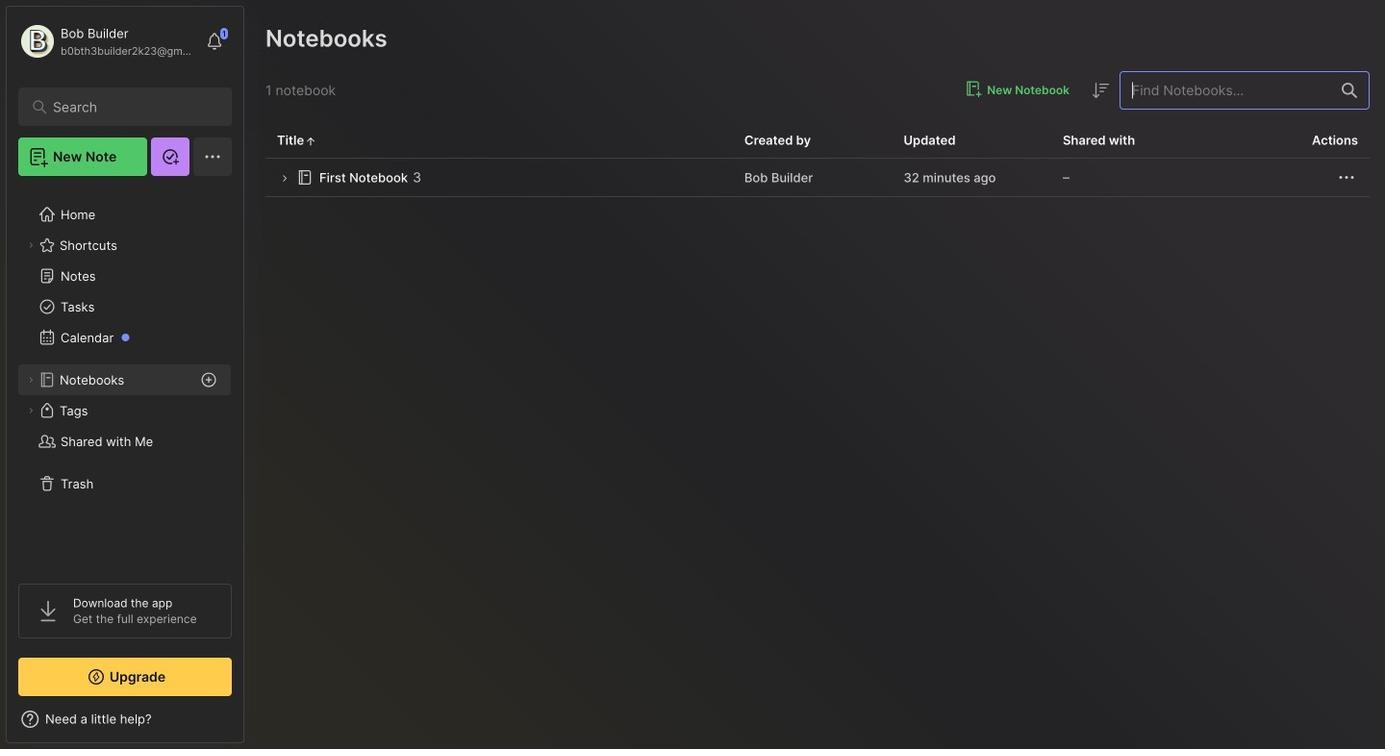 Task type: vqa. For each thing, say whether or not it's contained in the screenshot.
Add tag ICON
no



Task type: describe. For each thing, give the bounding box(es) containing it.
main element
[[0, 0, 250, 749]]

Account field
[[18, 22, 196, 61]]

sort options image
[[1089, 79, 1112, 102]]

expand notebooks image
[[25, 374, 37, 386]]

WHAT'S NEW field
[[7, 704, 243, 735]]

Find Notebooks… text field
[[1121, 75, 1330, 106]]

Search text field
[[53, 98, 206, 116]]

click to collapse image
[[243, 714, 257, 737]]



Task type: locate. For each thing, give the bounding box(es) containing it.
None search field
[[53, 95, 206, 118]]

more actions image
[[1335, 166, 1358, 189]]

row
[[266, 159, 1370, 197]]

tree inside main "element"
[[7, 188, 243, 567]]

tree
[[7, 188, 243, 567]]

expand tags image
[[25, 405, 37, 417]]

More actions field
[[1335, 166, 1358, 189]]

Sort field
[[1089, 79, 1112, 102]]

arrow image
[[277, 171, 291, 186]]

none search field inside main "element"
[[53, 95, 206, 118]]



